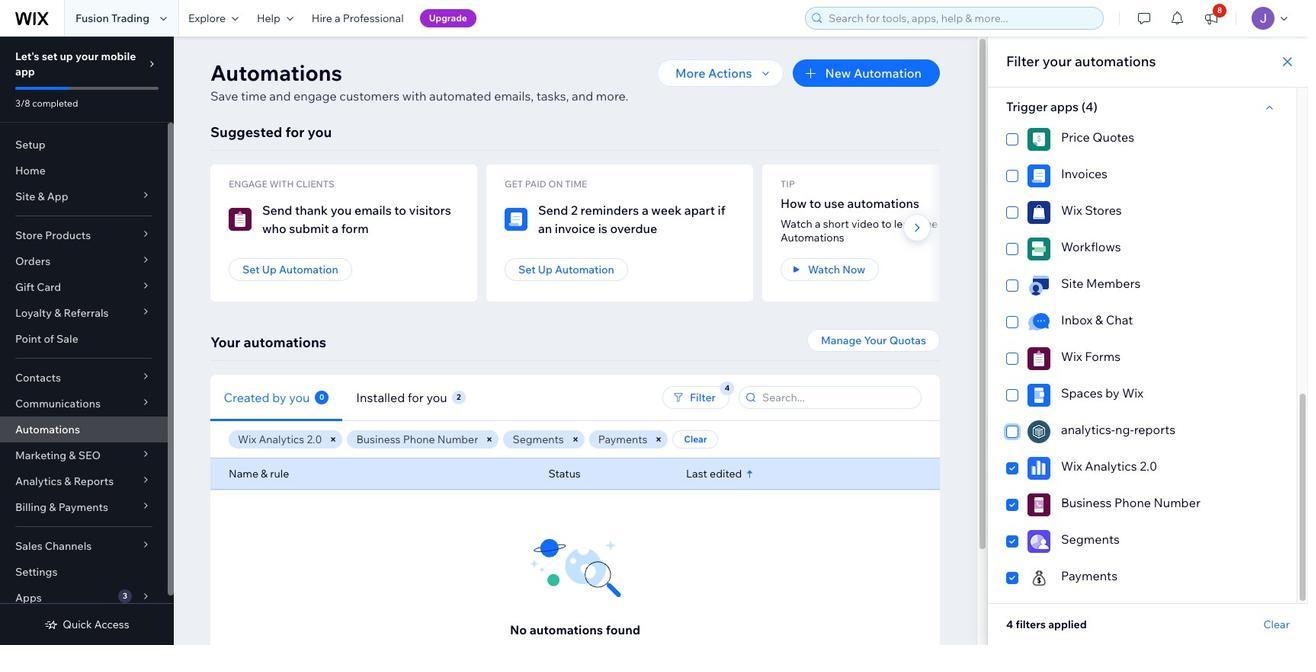 Task type: describe. For each thing, give the bounding box(es) containing it.
site members
[[1061, 276, 1141, 291]]

video
[[851, 217, 879, 231]]

manage your quotas button
[[807, 329, 940, 352]]

on
[[548, 178, 563, 190]]

wix forms
[[1061, 349, 1121, 364]]

2 horizontal spatial to
[[881, 217, 892, 231]]

1 vertical spatial clear button
[[1264, 618, 1290, 632]]

engage with clients
[[229, 178, 335, 190]]

& for name
[[261, 467, 268, 481]]

let's set up your mobile app
[[15, 50, 136, 79]]

last
[[686, 467, 707, 481]]

no
[[510, 623, 527, 638]]

professional
[[343, 11, 404, 25]]

rule
[[270, 467, 289, 481]]

contacts
[[15, 371, 61, 385]]

of inside tip how to use automations watch a short video to learn the basics of wix automations
[[974, 217, 984, 231]]

1 horizontal spatial payments
[[598, 433, 648, 447]]

sale
[[56, 332, 78, 346]]

a inside send 2 reminders a week apart if an invoice is overdue
[[642, 203, 649, 218]]

seo
[[78, 449, 101, 463]]

site & app button
[[0, 184, 168, 210]]

point of sale link
[[0, 326, 168, 352]]

Business Phone Number checkbox
[[1006, 494, 1278, 517]]

icon image for site
[[1028, 274, 1050, 297]]

how
[[781, 196, 807, 211]]

2 and from the left
[[572, 88, 593, 104]]

fusion
[[75, 11, 109, 25]]

store products button
[[0, 223, 168, 249]]

& for loyalty
[[54, 306, 61, 320]]

upgrade
[[429, 12, 467, 24]]

Search for tools, apps, help & more... field
[[824, 8, 1099, 29]]

get
[[505, 178, 523, 190]]

help
[[257, 11, 280, 25]]

with
[[402, 88, 426, 104]]

home
[[15, 164, 46, 178]]

for for suggested
[[285, 123, 305, 141]]

fusion trading
[[75, 11, 149, 25]]

watch now
[[808, 263, 865, 277]]

created
[[224, 390, 270, 405]]

name & rule
[[229, 467, 289, 481]]

time
[[241, 88, 267, 104]]

category image for workflows
[[1028, 238, 1050, 261]]

send for an
[[538, 203, 568, 218]]

tasks,
[[537, 88, 569, 104]]

billing
[[15, 501, 47, 515]]

& for site
[[38, 190, 45, 204]]

automation for send 2 reminders a week apart if an invoice is overdue
[[555, 263, 614, 277]]

settings link
[[0, 560, 168, 585]]

category image for wix forms
[[1028, 348, 1050, 370]]

analytics inside option
[[1085, 459, 1137, 474]]

no automations found
[[510, 623, 640, 638]]

2.0 inside option
[[1140, 459, 1157, 474]]

inbox & chat
[[1061, 313, 1133, 328]]

set for send 2 reminders a week apart if an invoice is overdue
[[518, 263, 536, 277]]

0 vertical spatial clear button
[[673, 431, 718, 449]]

loyalty & referrals button
[[0, 300, 168, 326]]

quick
[[63, 618, 92, 632]]

8 button
[[1195, 0, 1228, 37]]

category image for analytics-ng-reports
[[1028, 421, 1050, 444]]

manage your quotas
[[821, 334, 926, 348]]

learn
[[894, 217, 919, 231]]

Wix Stores checkbox
[[1006, 201, 1278, 224]]

0 horizontal spatial segments
[[513, 433, 564, 447]]

0 vertical spatial 2.0
[[307, 433, 322, 447]]

filters
[[1016, 618, 1046, 632]]

visitors
[[409, 203, 451, 218]]

orders
[[15, 255, 50, 268]]

0 vertical spatial number
[[437, 433, 478, 447]]

category image for price quotes
[[1028, 128, 1050, 151]]

watch inside button
[[808, 263, 840, 277]]

4
[[1006, 618, 1013, 632]]

apart
[[684, 203, 715, 218]]

with
[[269, 178, 294, 190]]

wix left 'forms'
[[1061, 349, 1082, 364]]

0 horizontal spatial business phone number
[[356, 433, 478, 447]]

home link
[[0, 158, 168, 184]]

2 inside tab list
[[457, 392, 461, 402]]

category image for invoices
[[1028, 165, 1050, 188]]

clear for the bottom clear button
[[1264, 618, 1290, 632]]

your inside button
[[864, 334, 887, 348]]

set up automation for submit
[[242, 263, 338, 277]]

new
[[825, 66, 851, 81]]

Payments checkbox
[[1006, 567, 1278, 590]]

reminders
[[581, 203, 639, 218]]

wix analytics 2.0 inside option
[[1061, 459, 1157, 474]]

marketing & seo button
[[0, 443, 168, 469]]

you for created
[[289, 390, 310, 405]]

Workflows checkbox
[[1006, 238, 1278, 261]]

apps
[[1050, 99, 1079, 114]]

wix up name
[[238, 433, 256, 447]]

automations up created by you
[[244, 334, 326, 351]]

Segments checkbox
[[1006, 531, 1278, 553]]

referrals
[[64, 306, 109, 320]]

you for send
[[331, 203, 352, 218]]

a inside send thank you emails to visitors who submit a form
[[332, 221, 339, 236]]

number inside business phone number option
[[1154, 496, 1201, 511]]

more actions button
[[657, 59, 784, 87]]

hire a professional link
[[303, 0, 413, 37]]

Site Members checkbox
[[1006, 274, 1278, 297]]

sales
[[15, 540, 42, 553]]

sales channels
[[15, 540, 92, 553]]

up for send 2 reminders a week apart if an invoice is overdue
[[538, 263, 553, 277]]

analytics & reports button
[[0, 469, 168, 495]]

trading
[[111, 11, 149, 25]]

3/8 completed
[[15, 98, 78, 109]]

spaces by wix
[[1061, 386, 1143, 401]]

products
[[45, 229, 91, 242]]

edited
[[710, 467, 742, 481]]

watch inside tip how to use automations watch a short video to learn the basics of wix automations
[[781, 217, 812, 231]]

explore
[[188, 11, 226, 25]]

watch now button
[[781, 258, 879, 281]]

0 vertical spatial business
[[356, 433, 401, 447]]

category image for send 2 reminders a week apart if an invoice is overdue
[[505, 208, 528, 231]]

status
[[548, 467, 581, 481]]

quick access
[[63, 618, 129, 632]]

mobile
[[101, 50, 136, 63]]

point
[[15, 332, 41, 346]]

analytics-
[[1061, 422, 1115, 438]]

if
[[718, 203, 725, 218]]

manage
[[821, 334, 862, 348]]

Search... field
[[758, 387, 916, 409]]

card
[[37, 281, 61, 294]]

gift card
[[15, 281, 61, 294]]

set up automation button for submit
[[229, 258, 352, 281]]

forms
[[1085, 349, 1121, 364]]

to inside send thank you emails to visitors who submit a form
[[394, 203, 406, 218]]

automation for send thank you emails to visitors who submit a form
[[279, 263, 338, 277]]

loyalty & referrals
[[15, 306, 109, 320]]



Task type: vqa. For each thing, say whether or not it's contained in the screenshot.
rightmost by
yes



Task type: locate. For each thing, give the bounding box(es) containing it.
filter for filter
[[690, 391, 716, 405]]

1 vertical spatial for
[[408, 390, 424, 405]]

category image for wix analytics 2.0
[[1028, 457, 1050, 480]]

automations up video
[[847, 196, 919, 211]]

your automations
[[210, 334, 326, 351]]

1 horizontal spatial set
[[518, 263, 536, 277]]

for down engage
[[285, 123, 305, 141]]

up down an
[[538, 263, 553, 277]]

analytics
[[259, 433, 304, 447], [1085, 459, 1137, 474], [15, 475, 62, 489]]

business
[[356, 433, 401, 447], [1061, 496, 1112, 511]]

category image
[[1028, 128, 1050, 151], [1028, 165, 1050, 188], [229, 208, 252, 231], [505, 208, 528, 231], [1028, 494, 1050, 517], [1028, 531, 1050, 553]]

your left quotas
[[864, 334, 887, 348]]

0 horizontal spatial phone
[[403, 433, 435, 447]]

0 vertical spatial filter
[[1006, 53, 1040, 70]]

1 set from the left
[[242, 263, 260, 277]]

business down wix analytics 2.0 option
[[1061, 496, 1112, 511]]

for inside tab list
[[408, 390, 424, 405]]

an
[[538, 221, 552, 236]]

1 horizontal spatial to
[[809, 196, 821, 211]]

a right hire
[[335, 11, 341, 25]]

is
[[598, 221, 607, 236]]

you for installed
[[426, 390, 447, 405]]

communications
[[15, 397, 101, 411]]

2 horizontal spatial analytics
[[1085, 459, 1137, 474]]

a left form
[[332, 221, 339, 236]]

new automation
[[825, 66, 922, 81]]

set up automation button down invoice
[[505, 258, 628, 281]]

1 vertical spatial number
[[1154, 496, 1201, 511]]

segments up status
[[513, 433, 564, 447]]

automations inside tip how to use automations watch a short video to learn the basics of wix automations
[[781, 231, 844, 245]]

thank
[[295, 203, 328, 218]]

category image for business phone number
[[1028, 494, 1050, 517]]

of inside sidebar element
[[44, 332, 54, 346]]

0 horizontal spatial by
[[273, 390, 287, 405]]

filter
[[1006, 53, 1040, 70], [690, 391, 716, 405]]

you right installed
[[426, 390, 447, 405]]

6 category image from the top
[[1028, 457, 1050, 480]]

set up automation button for an
[[505, 258, 628, 281]]

& left chat
[[1095, 313, 1103, 328]]

payments inside dropdown button
[[58, 501, 108, 515]]

5 category image from the top
[[1028, 421, 1050, 444]]

category image for wix stores
[[1028, 201, 1050, 224]]

1 vertical spatial filter
[[690, 391, 716, 405]]

2 right installed for you
[[457, 392, 461, 402]]

more actions
[[675, 66, 752, 81]]

your right up
[[75, 50, 99, 63]]

number down installed for you
[[437, 433, 478, 447]]

you left 0
[[289, 390, 310, 405]]

business inside option
[[1061, 496, 1112, 511]]

icon image left inbox
[[1028, 311, 1050, 334]]

1 category image from the top
[[1028, 201, 1050, 224]]

wix analytics 2.0 up rule
[[238, 433, 322, 447]]

emails
[[354, 203, 392, 218]]

automation down submit
[[279, 263, 338, 277]]

access
[[94, 618, 129, 632]]

loyalty
[[15, 306, 52, 320]]

send inside send 2 reminders a week apart if an invoice is overdue
[[538, 203, 568, 218]]

Inbox & Chat checkbox
[[1006, 311, 1278, 334]]

& for inbox
[[1095, 313, 1103, 328]]

the
[[921, 217, 938, 231]]

send 2 reminders a week apart if an invoice is overdue
[[538, 203, 725, 236]]

your
[[210, 334, 241, 351], [864, 334, 887, 348]]

& for analytics
[[64, 475, 71, 489]]

1 up from the left
[[262, 263, 277, 277]]

1 horizontal spatial wix analytics 2.0
[[1061, 459, 1157, 474]]

1 horizontal spatial set up automation
[[518, 263, 614, 277]]

1 vertical spatial of
[[44, 332, 54, 346]]

1 horizontal spatial analytics
[[259, 433, 304, 447]]

0 horizontal spatial of
[[44, 332, 54, 346]]

0 horizontal spatial set up automation
[[242, 263, 338, 277]]

2 send from the left
[[538, 203, 568, 218]]

clients
[[296, 178, 335, 190]]

automations right no
[[530, 623, 603, 638]]

automation down invoice
[[555, 263, 614, 277]]

you inside send thank you emails to visitors who submit a form
[[331, 203, 352, 218]]

2 up invoice
[[571, 203, 578, 218]]

send for submit
[[262, 203, 292, 218]]

automation right new
[[854, 66, 922, 81]]

2 horizontal spatial automation
[[854, 66, 922, 81]]

automations up "marketing"
[[15, 423, 80, 437]]

1 horizontal spatial and
[[572, 88, 593, 104]]

1 vertical spatial segments
[[1061, 532, 1120, 547]]

0 vertical spatial icon image
[[1028, 274, 1050, 297]]

business phone number down installed for you
[[356, 433, 478, 447]]

category image for segments
[[1028, 531, 1050, 553]]

a left "short"
[[815, 217, 821, 231]]

0 horizontal spatial 2
[[457, 392, 461, 402]]

quotas
[[889, 334, 926, 348]]

setup
[[15, 138, 46, 152]]

automated
[[429, 88, 491, 104]]

1 horizontal spatial phone
[[1115, 496, 1151, 511]]

2 icon image from the top
[[1028, 311, 1050, 334]]

2 set up automation from the left
[[518, 263, 614, 277]]

up for send thank you emails to visitors who submit a form
[[262, 263, 277, 277]]

& inside option
[[1095, 313, 1103, 328]]

2 your from the left
[[864, 334, 887, 348]]

analytics down "marketing"
[[15, 475, 62, 489]]

hire
[[312, 11, 332, 25]]

you up form
[[331, 203, 352, 218]]

set up automation down invoice
[[518, 263, 614, 277]]

Price Quotes checkbox
[[1006, 128, 1278, 151]]

2
[[571, 203, 578, 218], [457, 392, 461, 402]]

by right spaces
[[1106, 386, 1120, 401]]

1 set up automation from the left
[[242, 263, 338, 277]]

Spaces by Wix checkbox
[[1006, 384, 1278, 407]]

phone inside option
[[1115, 496, 1151, 511]]

to left use at the top right of page
[[809, 196, 821, 211]]

0 vertical spatial segments
[[513, 433, 564, 447]]

set up automation for an
[[518, 263, 614, 277]]

0 horizontal spatial clear
[[684, 434, 707, 445]]

0 vertical spatial payments
[[598, 433, 648, 447]]

1 horizontal spatial 2.0
[[1140, 459, 1157, 474]]

clear
[[684, 434, 707, 445], [1264, 618, 1290, 632]]

orders button
[[0, 249, 168, 274]]

list containing how to use automations
[[210, 165, 1305, 302]]

clear for clear button to the top
[[684, 434, 707, 445]]

3
[[123, 592, 127, 601]]

1 horizontal spatial filter
[[1006, 53, 1040, 70]]

& left rule
[[261, 467, 268, 481]]

send up who
[[262, 203, 292, 218]]

1 horizontal spatial your
[[864, 334, 887, 348]]

filter button
[[662, 387, 730, 409]]

marketing
[[15, 449, 66, 463]]

wix analytics 2.0 down analytics-ng-reports
[[1061, 459, 1157, 474]]

& for marketing
[[69, 449, 76, 463]]

tip how to use automations watch a short video to learn the basics of wix automations
[[781, 178, 1005, 245]]

& right the billing
[[49, 501, 56, 515]]

1 vertical spatial analytics
[[1085, 459, 1137, 474]]

wix down analytics-
[[1061, 459, 1082, 474]]

& for billing
[[49, 501, 56, 515]]

analytics inside popup button
[[15, 475, 62, 489]]

watch down the "how"
[[781, 217, 812, 231]]

1 vertical spatial business
[[1061, 496, 1112, 511]]

price quotes
[[1061, 130, 1134, 145]]

store products
[[15, 229, 91, 242]]

category image for payments
[[1028, 567, 1050, 590]]

emails,
[[494, 88, 534, 104]]

ng-
[[1115, 422, 1134, 438]]

& inside dropdown button
[[49, 501, 56, 515]]

wix inside tip how to use automations watch a short video to learn the basics of wix automations
[[986, 217, 1005, 231]]

automations for automations
[[15, 423, 80, 437]]

by for spaces
[[1106, 386, 1120, 401]]

3 category image from the top
[[1028, 348, 1050, 370]]

invoice
[[555, 221, 595, 236]]

0 vertical spatial of
[[974, 217, 984, 231]]

1 vertical spatial watch
[[808, 263, 840, 277]]

& left app
[[38, 190, 45, 204]]

by
[[1106, 386, 1120, 401], [273, 390, 287, 405]]

get paid on time
[[505, 178, 587, 190]]

for for installed
[[408, 390, 424, 405]]

0 vertical spatial business phone number
[[356, 433, 478, 447]]

to
[[809, 196, 821, 211], [394, 203, 406, 218], [881, 217, 892, 231]]

completed
[[32, 98, 78, 109]]

clear inside button
[[684, 434, 707, 445]]

icon image for inbox
[[1028, 311, 1050, 334]]

1 horizontal spatial site
[[1061, 276, 1084, 291]]

0 horizontal spatial up
[[262, 263, 277, 277]]

1 horizontal spatial clear button
[[1264, 618, 1290, 632]]

app
[[15, 65, 35, 79]]

2.0 down analytics-ng-reports checkbox
[[1140, 459, 1157, 474]]

1 horizontal spatial for
[[408, 390, 424, 405]]

1 horizontal spatial 2
[[571, 203, 578, 218]]

0 horizontal spatial your
[[210, 334, 241, 351]]

1 vertical spatial 2
[[457, 392, 461, 402]]

Invoices checkbox
[[1006, 165, 1278, 188]]

inbox
[[1061, 313, 1093, 328]]

1 horizontal spatial of
[[974, 217, 984, 231]]

automation
[[854, 66, 922, 81], [279, 263, 338, 277], [555, 263, 614, 277]]

and right time
[[269, 88, 291, 104]]

1 horizontal spatial automation
[[555, 263, 614, 277]]

0 vertical spatial phone
[[403, 433, 435, 447]]

segments inside option
[[1061, 532, 1120, 547]]

automations inside sidebar element
[[15, 423, 80, 437]]

0 vertical spatial analytics
[[259, 433, 304, 447]]

wix left stores
[[1061, 203, 1082, 218]]

communications button
[[0, 391, 168, 417]]

wix inside checkbox
[[1061, 203, 1082, 218]]

1 vertical spatial site
[[1061, 276, 1084, 291]]

site inside site & app popup button
[[15, 190, 35, 204]]

1 set up automation button from the left
[[229, 258, 352, 281]]

0 vertical spatial for
[[285, 123, 305, 141]]

a inside tip how to use automations watch a short video to learn the basics of wix automations
[[815, 217, 821, 231]]

billing & payments button
[[0, 495, 168, 521]]

1 vertical spatial wix analytics 2.0
[[1061, 459, 1157, 474]]

reports
[[1134, 422, 1176, 438]]

2 category image from the top
[[1028, 238, 1050, 261]]

1 vertical spatial automations
[[781, 231, 844, 245]]

and left more.
[[572, 88, 593, 104]]

& left the reports
[[64, 475, 71, 489]]

0 horizontal spatial your
[[75, 50, 99, 63]]

1 your from the left
[[210, 334, 241, 351]]

1 horizontal spatial set up automation button
[[505, 258, 628, 281]]

send
[[262, 203, 292, 218], [538, 203, 568, 218]]

automations inside 'automations save time and engage customers with automated emails, tasks, and more.'
[[210, 59, 342, 86]]

1 horizontal spatial by
[[1106, 386, 1120, 401]]

your up the trigger apps (4)
[[1043, 53, 1072, 70]]

2 horizontal spatial payments
[[1061, 569, 1118, 584]]

0 horizontal spatial automation
[[279, 263, 338, 277]]

0 vertical spatial automations
[[210, 59, 342, 86]]

business down installed
[[356, 433, 401, 447]]

automation inside new automation button
[[854, 66, 922, 81]]

0 horizontal spatial filter
[[690, 391, 716, 405]]

0 horizontal spatial wix analytics 2.0
[[238, 433, 322, 447]]

list
[[210, 165, 1305, 302]]

0 horizontal spatial business
[[356, 433, 401, 447]]

your up created
[[210, 334, 241, 351]]

automations up watch now button
[[781, 231, 844, 245]]

of left sale
[[44, 332, 54, 346]]

for
[[285, 123, 305, 141], [408, 390, 424, 405]]

automations for automations save time and engage customers with automated emails, tasks, and more.
[[210, 59, 342, 86]]

0 vertical spatial wix analytics 2.0
[[238, 433, 322, 447]]

send up an
[[538, 203, 568, 218]]

to left learn
[[881, 217, 892, 231]]

stores
[[1085, 203, 1122, 218]]

sidebar element
[[0, 37, 174, 646]]

number down wix analytics 2.0 option
[[1154, 496, 1201, 511]]

send thank you emails to visitors who submit a form
[[262, 203, 451, 236]]

0 horizontal spatial 2.0
[[307, 433, 322, 447]]

automations up the (4)
[[1075, 53, 1156, 70]]

category image
[[1028, 201, 1050, 224], [1028, 238, 1050, 261], [1028, 348, 1050, 370], [1028, 384, 1050, 407], [1028, 421, 1050, 444], [1028, 457, 1050, 480], [1028, 567, 1050, 590]]

segments down business phone number option
[[1061, 532, 1120, 547]]

up down who
[[262, 263, 277, 277]]

0 vertical spatial watch
[[781, 217, 812, 231]]

by right created
[[273, 390, 287, 405]]

&
[[38, 190, 45, 204], [54, 306, 61, 320], [1095, 313, 1103, 328], [69, 449, 76, 463], [261, 467, 268, 481], [64, 475, 71, 489], [49, 501, 56, 515]]

0 horizontal spatial number
[[437, 433, 478, 447]]

1 and from the left
[[269, 88, 291, 104]]

filter inside button
[[690, 391, 716, 405]]

customers
[[339, 88, 400, 104]]

7 category image from the top
[[1028, 567, 1050, 590]]

1 vertical spatial 2.0
[[1140, 459, 1157, 474]]

your inside let's set up your mobile app
[[75, 50, 99, 63]]

send inside send thank you emails to visitors who submit a form
[[262, 203, 292, 218]]

0 horizontal spatial clear button
[[673, 431, 718, 449]]

billing & payments
[[15, 501, 108, 515]]

1 vertical spatial clear
[[1264, 618, 1290, 632]]

1 horizontal spatial clear
[[1264, 618, 1290, 632]]

price
[[1061, 130, 1090, 145]]

settings
[[15, 566, 58, 579]]

app
[[47, 190, 68, 204]]

overdue
[[610, 221, 657, 236]]

business phone number inside option
[[1061, 496, 1201, 511]]

phone
[[403, 433, 435, 447], [1115, 496, 1151, 511]]

more
[[675, 66, 706, 81]]

0 horizontal spatial set up automation button
[[229, 258, 352, 281]]

paid
[[525, 178, 546, 190]]

2 vertical spatial automations
[[15, 423, 80, 437]]

0 horizontal spatial payments
[[58, 501, 108, 515]]

you down engage
[[308, 123, 332, 141]]

2 set from the left
[[518, 263, 536, 277]]

of
[[974, 217, 984, 231], [44, 332, 54, 346]]

phone down installed for you
[[403, 433, 435, 447]]

8
[[1217, 5, 1222, 15]]

created by you
[[224, 390, 310, 405]]

site inside site members option
[[1061, 276, 1084, 291]]

who
[[262, 221, 286, 236]]

0 vertical spatial clear
[[684, 434, 707, 445]]

category image for send thank you emails to visitors who submit a form
[[229, 208, 252, 231]]

for right installed
[[408, 390, 424, 405]]

tab list containing created by you
[[210, 375, 582, 421]]

tab list
[[210, 375, 582, 421]]

members
[[1086, 276, 1141, 291]]

1 send from the left
[[262, 203, 292, 218]]

icon image
[[1028, 274, 1050, 297], [1028, 311, 1050, 334]]

2 inside send 2 reminders a week apart if an invoice is overdue
[[571, 203, 578, 218]]

a left 'week'
[[642, 203, 649, 218]]

set up automation button down who
[[229, 258, 352, 281]]

2 horizontal spatial automations
[[781, 231, 844, 245]]

wix right basics
[[986, 217, 1005, 231]]

category image for spaces by wix
[[1028, 384, 1050, 407]]

now
[[843, 263, 865, 277]]

upgrade button
[[420, 9, 476, 27]]

& inside dropdown button
[[69, 449, 76, 463]]

0 horizontal spatial analytics
[[15, 475, 62, 489]]

analytics-ng-reports checkbox
[[1006, 421, 1278, 444]]

& right loyalty
[[54, 306, 61, 320]]

phone down wix analytics 2.0 option
[[1115, 496, 1151, 511]]

1 horizontal spatial business
[[1061, 496, 1112, 511]]

2.0 down 0
[[307, 433, 322, 447]]

1 horizontal spatial your
[[1043, 53, 1072, 70]]

1 horizontal spatial send
[[538, 203, 568, 218]]

help button
[[248, 0, 303, 37]]

1 horizontal spatial segments
[[1061, 532, 1120, 547]]

set up automation down who
[[242, 263, 338, 277]]

marketing & seo
[[15, 449, 101, 463]]

0 horizontal spatial site
[[15, 190, 35, 204]]

and
[[269, 88, 291, 104], [572, 88, 593, 104]]

2 vertical spatial payments
[[1061, 569, 1118, 584]]

watch
[[781, 217, 812, 231], [808, 263, 840, 277]]

& left 'seo'
[[69, 449, 76, 463]]

site up inbox
[[1061, 276, 1084, 291]]

by inside option
[[1106, 386, 1120, 401]]

Wix Forms checkbox
[[1006, 348, 1278, 370]]

0 horizontal spatial for
[[285, 123, 305, 141]]

1 horizontal spatial business phone number
[[1061, 496, 1201, 511]]

site for site members
[[1061, 276, 1084, 291]]

1 horizontal spatial number
[[1154, 496, 1201, 511]]

by for created
[[273, 390, 287, 405]]

2 up from the left
[[538, 263, 553, 277]]

filter for filter your automations
[[1006, 53, 1040, 70]]

automations inside tip how to use automations watch a short video to learn the basics of wix automations
[[847, 196, 919, 211]]

site for site & app
[[15, 190, 35, 204]]

0 vertical spatial 2
[[571, 203, 578, 218]]

watch left now
[[808, 263, 840, 277]]

analytics up rule
[[259, 433, 304, 447]]

1 vertical spatial payments
[[58, 501, 108, 515]]

2 set up automation button from the left
[[505, 258, 628, 281]]

0 vertical spatial site
[[15, 190, 35, 204]]

2 vertical spatial analytics
[[15, 475, 62, 489]]

icon image left site members
[[1028, 274, 1050, 297]]

1 vertical spatial business phone number
[[1061, 496, 1201, 511]]

Wix Analytics 2.0 checkbox
[[1006, 457, 1278, 480]]

0 horizontal spatial automations
[[15, 423, 80, 437]]

1 horizontal spatial up
[[538, 263, 553, 277]]

1 horizontal spatial automations
[[210, 59, 342, 86]]

0 horizontal spatial send
[[262, 203, 292, 218]]

wix down wix forms option
[[1122, 386, 1143, 401]]

reports
[[74, 475, 114, 489]]

you for suggested
[[308, 123, 332, 141]]

4 category image from the top
[[1028, 384, 1050, 407]]

1 icon image from the top
[[1028, 274, 1050, 297]]

automations up time
[[210, 59, 342, 86]]

quick access button
[[44, 618, 129, 632]]

business phone number down wix analytics 2.0 option
[[1061, 496, 1201, 511]]

set for send thank you emails to visitors who submit a form
[[242, 263, 260, 277]]

0 horizontal spatial and
[[269, 88, 291, 104]]

installed for you
[[356, 390, 447, 405]]

spaces
[[1061, 386, 1103, 401]]

chat
[[1106, 313, 1133, 328]]

site down home
[[15, 190, 35, 204]]

1 vertical spatial icon image
[[1028, 311, 1050, 334]]

0 horizontal spatial to
[[394, 203, 406, 218]]

to right emails
[[394, 203, 406, 218]]

of right basics
[[974, 217, 984, 231]]

channels
[[45, 540, 92, 553]]

payments inside checkbox
[[1061, 569, 1118, 584]]

analytics down analytics-ng-reports
[[1085, 459, 1137, 474]]

1 vertical spatial phone
[[1115, 496, 1151, 511]]



